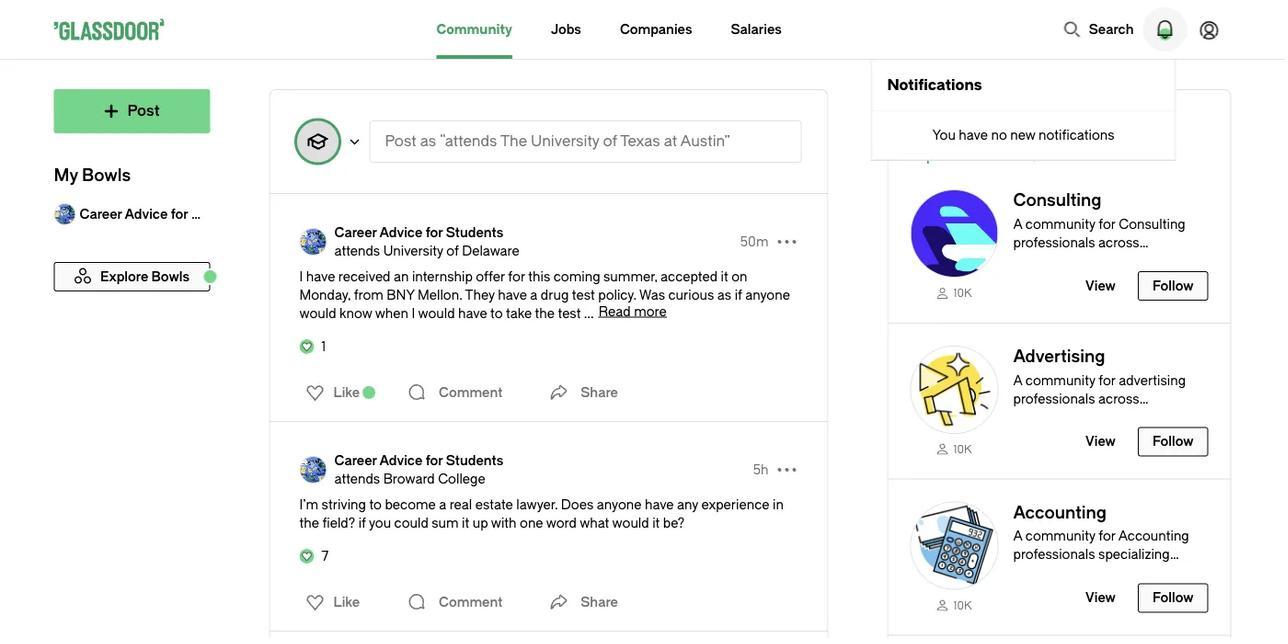 Task type: vqa. For each thing, say whether or not it's contained in the screenshot.
'curious'
yes



Task type: locate. For each thing, give the bounding box(es) containing it.
1 10k link from the top
[[910, 285, 999, 301]]

share down what
[[581, 595, 618, 610]]

as inside button
[[420, 133, 436, 150]]

could
[[394, 516, 429, 531]]

1 vertical spatial comment
[[439, 595, 503, 610]]

0 vertical spatial like
[[334, 385, 360, 400]]

share button for career advice for students attends broward college
[[544, 584, 618, 621]]

1 horizontal spatial to
[[491, 306, 503, 321]]

it
[[721, 269, 728, 284], [462, 516, 470, 531], [652, 516, 660, 531]]

1 vertical spatial to
[[369, 497, 382, 513]]

career down my bowls on the top left
[[80, 207, 122, 222]]

as inside i have received an internship offer for this coming summer, accepted it on monday, from bny mellon. they have a drug test policy. was curious as if anyone would know when i would have to take the test ...
[[718, 288, 732, 303]]

a left real
[[439, 497, 446, 513]]

1 vertical spatial comment button
[[402, 584, 507, 621]]

2 share button from the top
[[544, 584, 618, 621]]

bowls
[[981, 149, 1019, 164], [82, 166, 131, 185]]

for inside career advice for students attends broward college
[[426, 453, 443, 468]]

i right when
[[412, 306, 415, 321]]

1 vertical spatial students
[[446, 225, 504, 240]]

from
[[354, 288, 384, 303]]

students
[[191, 207, 249, 222], [446, 225, 504, 240], [446, 453, 504, 468]]

1 horizontal spatial as
[[718, 288, 732, 303]]

1 like from the top
[[334, 385, 360, 400]]

1 horizontal spatial a
[[530, 288, 538, 303]]

1 vertical spatial consulting
[[1119, 217, 1186, 232]]

university
[[531, 133, 600, 150], [383, 243, 443, 259]]

1 vertical spatial you
[[369, 516, 391, 531]]

test left ...
[[558, 306, 581, 321]]

of left texas
[[603, 133, 617, 150]]

comment down up
[[439, 595, 503, 610]]

explore
[[910, 149, 959, 164]]

1 horizontal spatial you
[[1031, 112, 1070, 138]]

0 vertical spatial career
[[80, 207, 122, 222]]

image for post author image up the monday,
[[299, 228, 327, 256]]

estate
[[475, 497, 513, 513]]

0 horizontal spatial a
[[439, 497, 446, 513]]

striving
[[322, 497, 366, 513]]

like button down 1
[[295, 378, 365, 408]]

comment up college
[[439, 385, 503, 400]]

share down ...
[[581, 385, 618, 400]]

i'm
[[299, 497, 318, 513]]

2 image for post author image from the top
[[299, 456, 327, 484]]

companies inside consulting a community for consulting professionals across companies
[[1014, 253, 1082, 269]]

1 vertical spatial career
[[334, 225, 377, 240]]

1 vertical spatial community
[[1026, 373, 1096, 388]]

community down explore all bowls link
[[1026, 217, 1096, 232]]

0 horizontal spatial the
[[299, 516, 319, 531]]

attends inside career advice for students attends broward college
[[334, 472, 380, 487]]

career up the received
[[334, 225, 377, 240]]

like button down '7'
[[295, 588, 365, 617]]

a inside i have received an internship offer for this coming summer, accepted it on monday, from bny mellon. they have a drug test policy. was curious as if anyone would know when i would have to take the test ...
[[530, 288, 538, 303]]

10k link
[[910, 285, 999, 301], [910, 441, 999, 457], [910, 598, 999, 613]]

2 like from the top
[[334, 595, 360, 610]]

2 vertical spatial advice
[[380, 453, 423, 468]]

0 horizontal spatial university
[[383, 243, 443, 259]]

advice for career advice for students
[[125, 207, 168, 222]]

like
[[334, 385, 360, 400], [334, 595, 360, 610]]

1 share from the top
[[581, 385, 618, 400]]

post as "attends the university of texas at austin" button
[[369, 121, 802, 163]]

professionals for consulting
[[1014, 235, 1096, 250]]

would
[[299, 306, 336, 321], [418, 306, 455, 321], [612, 516, 649, 531]]

1 image for post author image from the top
[[299, 228, 327, 256]]

0 vertical spatial a
[[530, 288, 538, 303]]

attends up striving
[[334, 472, 380, 487]]

2 share from the top
[[581, 595, 618, 610]]

0 horizontal spatial consulting
[[1014, 191, 1102, 210]]

attends up the received
[[334, 243, 380, 259]]

at
[[664, 133, 677, 150]]

2 vertical spatial 10k link
[[910, 598, 999, 613]]

if inside i'm striving to become a real estate lawyer. does anyone have any experience in the field? if you could sum it up with one word what would it be?
[[359, 516, 366, 531]]

image for post author image up i'm
[[299, 456, 327, 484]]

up
[[473, 516, 488, 531]]

you left could
[[369, 516, 391, 531]]

career advice for students link for career advice for students attends university of delaware
[[334, 224, 520, 242]]

community for consulting
[[1026, 217, 1096, 232]]

2 10k from the top
[[954, 443, 972, 456]]

0 vertical spatial university
[[531, 133, 600, 150]]

0 horizontal spatial of
[[447, 243, 459, 259]]

0 vertical spatial 10k link
[[910, 285, 999, 301]]

professionals inside advertising a community for advertising professionals across companies
[[1014, 391, 1096, 406]]

community link
[[437, 0, 512, 59]]

1 vertical spatial as
[[718, 288, 732, 303]]

1 vertical spatial companies
[[1014, 410, 1082, 425]]

a inside consulting a community for consulting professionals across companies
[[1014, 217, 1023, 232]]

2 across from the top
[[1099, 391, 1140, 406]]

bowls down no
[[981, 149, 1019, 164]]

companies inside advertising a community for advertising professionals across companies
[[1014, 410, 1082, 425]]

a down this
[[530, 288, 538, 303]]

0 horizontal spatial anyone
[[597, 497, 642, 513]]

1 vertical spatial share button
[[544, 584, 618, 621]]

of up internship
[[447, 243, 459, 259]]

sum
[[432, 516, 459, 531]]

in
[[773, 497, 784, 513]]

to right striving
[[369, 497, 382, 513]]

0 vertical spatial professionals
[[1014, 235, 1096, 250]]

university inside career advice for students attends university of delaware
[[383, 243, 443, 259]]

1 vertical spatial image for bowl image
[[910, 346, 999, 434]]

students inside career advice for students attends university of delaware
[[446, 225, 504, 240]]

attends
[[334, 243, 380, 259], [334, 472, 380, 487]]

professionals inside consulting a community for consulting professionals across companies
[[1014, 235, 1096, 250]]

2 attends from the top
[[334, 472, 380, 487]]

internship
[[412, 269, 473, 284]]

1 horizontal spatial of
[[603, 133, 617, 150]]

0 vertical spatial i
[[299, 269, 303, 284]]

2 community from the top
[[1026, 373, 1096, 388]]

texas
[[620, 133, 660, 150]]

bowls™ for you
[[910, 112, 1070, 138]]

1 comment from the top
[[439, 385, 503, 400]]

1 vertical spatial a
[[1014, 373, 1023, 388]]

like down field?
[[334, 595, 360, 610]]

have
[[959, 127, 988, 143], [306, 269, 335, 284], [498, 288, 527, 303], [458, 306, 487, 321], [645, 497, 674, 513]]

0 vertical spatial if
[[735, 288, 742, 303]]

1 vertical spatial a
[[439, 497, 446, 513]]

0 vertical spatial advice
[[125, 207, 168, 222]]

university up "an"
[[383, 243, 443, 259]]

1 companies from the top
[[1014, 253, 1082, 269]]

across inside advertising a community for advertising professionals across companies
[[1099, 391, 1140, 406]]

drug
[[541, 288, 569, 303]]

1 vertical spatial attends
[[334, 472, 380, 487]]

career advice for students
[[80, 207, 249, 222]]

10k link for consulting
[[910, 285, 999, 301]]

50m
[[741, 234, 769, 249]]

the down drug
[[535, 306, 555, 321]]

1 horizontal spatial i
[[412, 306, 415, 321]]

0 vertical spatial comment
[[439, 385, 503, 400]]

0 vertical spatial companies
[[1014, 253, 1082, 269]]

0 vertical spatial as
[[420, 133, 436, 150]]

students inside career advice for students link
[[191, 207, 249, 222]]

professionals for advertising
[[1014, 391, 1096, 406]]

0 vertical spatial the
[[535, 306, 555, 321]]

have up take
[[498, 288, 527, 303]]

it left be?
[[652, 516, 660, 531]]

you
[[1031, 112, 1070, 138], [369, 516, 391, 531]]

to left take
[[491, 306, 503, 321]]

it left on
[[721, 269, 728, 284]]

community
[[1026, 217, 1096, 232], [1026, 373, 1096, 388]]

test
[[572, 288, 595, 303], [558, 306, 581, 321]]

2 a from the top
[[1014, 373, 1023, 388]]

across for advertising
[[1099, 391, 1140, 406]]

for inside advertising a community for advertising professionals across companies
[[1099, 373, 1116, 388]]

of
[[603, 133, 617, 150], [447, 243, 459, 259]]

career
[[80, 207, 122, 222], [334, 225, 377, 240], [334, 453, 377, 468]]

community inside consulting a community for consulting professionals across companies
[[1026, 217, 1096, 232]]

2 professionals from the top
[[1014, 391, 1096, 406]]

2 comment button from the top
[[402, 584, 507, 621]]

if right field?
[[359, 516, 366, 531]]

take
[[506, 306, 532, 321]]

professionals
[[1014, 235, 1096, 250], [1014, 391, 1096, 406]]

2 image for bowl image from the top
[[910, 346, 999, 434]]

college
[[438, 472, 486, 487]]

curious
[[668, 288, 714, 303]]

career advice for students link up broward
[[334, 452, 504, 470]]

for
[[997, 112, 1027, 138], [171, 207, 188, 222], [1099, 217, 1116, 232], [426, 225, 443, 240], [508, 269, 525, 284], [1099, 373, 1116, 388], [426, 453, 443, 468]]

read more button
[[599, 304, 667, 319]]

1 vertical spatial across
[[1099, 391, 1140, 406]]

one
[[520, 516, 543, 531]]

like button
[[295, 378, 365, 408], [295, 588, 365, 617]]

i'm striving to become a real estate lawyer. does anyone have any experience in the field? if you could sum it up with one word what would it be?
[[299, 497, 784, 531]]

0 vertical spatial bowls
[[981, 149, 1019, 164]]

1 horizontal spatial the
[[535, 306, 555, 321]]

the down i'm
[[299, 516, 319, 531]]

1 a from the top
[[1014, 217, 1023, 232]]

0 vertical spatial share button
[[544, 374, 618, 411]]

community inside advertising a community for advertising professionals across companies
[[1026, 373, 1096, 388]]

1 across from the top
[[1099, 235, 1140, 250]]

0 vertical spatial share
[[581, 385, 618, 400]]

bowls right my
[[82, 166, 131, 185]]

1 horizontal spatial university
[[531, 133, 600, 150]]

bowls inside explore all bowls link
[[981, 149, 1019, 164]]

have inside i'm striving to become a real estate lawyer. does anyone have any experience in the field? if you could sum it up with one word what would it be?
[[645, 497, 674, 513]]

1 vertical spatial test
[[558, 306, 581, 321]]

0 vertical spatial image for bowl image
[[910, 190, 999, 278]]

university right the
[[531, 133, 600, 150]]

anyone inside i have received an internship offer for this coming summer, accepted it on monday, from bny mellon. they have a drug test policy. was curious as if anyone would know when i would have to take the test ...
[[745, 288, 790, 303]]

1 attends from the top
[[334, 243, 380, 259]]

0 horizontal spatial if
[[359, 516, 366, 531]]

0 horizontal spatial to
[[369, 497, 382, 513]]

would down the monday,
[[299, 306, 336, 321]]

career inside career advice for students attends university of delaware
[[334, 225, 377, 240]]

the inside i'm striving to become a real estate lawyer. does anyone have any experience in the field? if you could sum it up with one word what would it be?
[[299, 516, 319, 531]]

0 horizontal spatial it
[[462, 516, 470, 531]]

comment button
[[402, 374, 507, 411], [402, 584, 507, 621]]

the inside i have received an internship offer for this coming summer, accepted it on monday, from bny mellon. they have a drug test policy. was curious as if anyone would know when i would have to take the test ...
[[535, 306, 555, 321]]

image for bowl image for consulting
[[910, 190, 999, 278]]

1 horizontal spatial anyone
[[745, 288, 790, 303]]

for inside i have received an internship offer for this coming summer, accepted it on monday, from bny mellon. they have a drug test policy. was curious as if anyone would know when i would have to take the test ...
[[508, 269, 525, 284]]

search
[[1089, 22, 1134, 37]]

anyone inside i'm striving to become a real estate lawyer. does anyone have any experience in the field? if you could sum it up with one word what would it be?
[[597, 497, 642, 513]]

image for bowl image
[[910, 190, 999, 278], [910, 346, 999, 434], [910, 502, 999, 590]]

1 community from the top
[[1026, 217, 1096, 232]]

0 vertical spatial image for post author image
[[299, 228, 327, 256]]

post
[[385, 133, 417, 150]]

comment button down sum at left bottom
[[402, 584, 507, 621]]

1 vertical spatial 10k
[[954, 443, 972, 456]]

anyone down on
[[745, 288, 790, 303]]

attends for career advice for students attends broward college
[[334, 472, 380, 487]]

1 vertical spatial university
[[383, 243, 443, 259]]

across
[[1099, 235, 1140, 250], [1099, 391, 1140, 406]]

1 vertical spatial share
[[581, 595, 618, 610]]

0 vertical spatial 10k
[[954, 287, 972, 300]]

1 horizontal spatial consulting
[[1119, 217, 1186, 232]]

attends inside career advice for students attends university of delaware
[[334, 243, 380, 259]]

1 vertical spatial like
[[334, 595, 360, 610]]

like down the know on the left of the page
[[334, 385, 360, 400]]

comment button for of
[[402, 374, 507, 411]]

it inside i have received an internship offer for this coming summer, accepted it on monday, from bny mellon. they have a drug test policy. was curious as if anyone would know when i would have to take the test ...
[[721, 269, 728, 284]]

1 comment button from the top
[[402, 374, 507, 411]]

you up explore all bowls link
[[1031, 112, 1070, 138]]

test up ...
[[572, 288, 595, 303]]

across for consulting
[[1099, 235, 1140, 250]]

1 vertical spatial if
[[359, 516, 366, 531]]

1 like button from the top
[[295, 378, 365, 408]]

1 horizontal spatial bowls
[[981, 149, 1019, 164]]

1 10k from the top
[[954, 287, 972, 300]]

0 vertical spatial across
[[1099, 235, 1140, 250]]

1 vertical spatial image for post author image
[[299, 456, 327, 484]]

1 vertical spatial of
[[447, 243, 459, 259]]

advice up broward
[[380, 453, 423, 468]]

1 vertical spatial advice
[[380, 225, 423, 240]]

as right post
[[420, 133, 436, 150]]

companies for advertising
[[1014, 410, 1082, 425]]

1 vertical spatial professionals
[[1014, 391, 1096, 406]]

1 share button from the top
[[544, 374, 618, 411]]

0 vertical spatial attends
[[334, 243, 380, 259]]

advice inside career advice for students attends broward college
[[380, 453, 423, 468]]

image for post author image
[[299, 228, 327, 256], [299, 456, 327, 484]]

a down explore all bowls link
[[1014, 217, 1023, 232]]

if down on
[[735, 288, 742, 303]]

2 like button from the top
[[295, 588, 365, 617]]

2 vertical spatial 10k
[[954, 599, 972, 612]]

consulting
[[1014, 191, 1102, 210], [1119, 217, 1186, 232]]

community
[[437, 22, 512, 37]]

image for post author image for career advice for students attends university of delaware
[[299, 228, 327, 256]]

what
[[580, 516, 609, 531]]

share button down ...
[[544, 374, 618, 411]]

0 vertical spatial of
[[603, 133, 617, 150]]

2 10k link from the top
[[910, 441, 999, 457]]

anyone
[[745, 288, 790, 303], [597, 497, 642, 513]]

1 vertical spatial bowls
[[82, 166, 131, 185]]

2 horizontal spatial would
[[612, 516, 649, 531]]

career advice for students link for career advice for students attends broward college
[[334, 452, 504, 470]]

bowls™
[[910, 112, 992, 138]]

career inside career advice for students attends broward college
[[334, 453, 377, 468]]

professionals down advertising
[[1014, 391, 1096, 406]]

comment
[[439, 385, 503, 400], [439, 595, 503, 610]]

community down advertising
[[1026, 373, 1096, 388]]

summer,
[[604, 269, 658, 284]]

explore all bowls
[[910, 149, 1019, 164]]

0 horizontal spatial would
[[299, 306, 336, 321]]

1 vertical spatial i
[[412, 306, 415, 321]]

across inside consulting a community for consulting professionals across companies
[[1099, 235, 1140, 250]]

have up be?
[[645, 497, 674, 513]]

of inside career advice for students attends university of delaware
[[447, 243, 459, 259]]

career for career advice for students attends university of delaware
[[334, 225, 377, 240]]

comment button up career advice for students attends broward college
[[402, 374, 507, 411]]

1 horizontal spatial if
[[735, 288, 742, 303]]

for inside career advice for students attends university of delaware
[[426, 225, 443, 240]]

2 vertical spatial image for bowl image
[[910, 502, 999, 590]]

i up the monday,
[[299, 269, 303, 284]]

students inside career advice for students attends broward college
[[446, 453, 504, 468]]

1 vertical spatial 10k link
[[910, 441, 999, 457]]

0 vertical spatial to
[[491, 306, 503, 321]]

on
[[732, 269, 748, 284]]

share button down what
[[544, 584, 618, 621]]

0 vertical spatial consulting
[[1014, 191, 1102, 210]]

1 professionals from the top
[[1014, 235, 1096, 250]]

i have received an internship offer for this coming summer, accepted it on monday, from bny mellon. they have a drug test policy. was curious as if anyone would know when i would have to take the test ...
[[299, 269, 790, 321]]

advice up "an"
[[380, 225, 423, 240]]

1 vertical spatial like button
[[295, 588, 365, 617]]

0 horizontal spatial bowls
[[82, 166, 131, 185]]

0 vertical spatial comment button
[[402, 374, 507, 411]]

as right curious
[[718, 288, 732, 303]]

have up all on the right top of page
[[959, 127, 988, 143]]

would right what
[[612, 516, 649, 531]]

it left up
[[462, 516, 470, 531]]

career up striving
[[334, 453, 377, 468]]

career for career advice for students
[[80, 207, 122, 222]]

the
[[535, 306, 555, 321], [299, 516, 319, 531]]

image for post author image for career advice for students attends broward college
[[299, 456, 327, 484]]

career advice for students link up internship
[[334, 224, 520, 242]]

professionals down explore all bowls link
[[1014, 235, 1096, 250]]

1 vertical spatial the
[[299, 516, 319, 531]]

advice inside career advice for students attends university of delaware
[[380, 225, 423, 240]]

a down advertising
[[1014, 373, 1023, 388]]

a inside advertising a community for advertising professionals across companies
[[1014, 373, 1023, 388]]

1 vertical spatial anyone
[[597, 497, 642, 513]]

2 comment from the top
[[439, 595, 503, 610]]

companies
[[1014, 253, 1082, 269], [1014, 410, 1082, 425]]

2 horizontal spatial it
[[721, 269, 728, 284]]

as
[[420, 133, 436, 150], [718, 288, 732, 303]]

0 vertical spatial anyone
[[745, 288, 790, 303]]

anyone up what
[[597, 497, 642, 513]]

career advice for students link
[[54, 196, 249, 233], [334, 224, 520, 242], [334, 452, 504, 470]]

0 vertical spatial community
[[1026, 217, 1096, 232]]

0 vertical spatial a
[[1014, 217, 1023, 232]]

0 horizontal spatial as
[[420, 133, 436, 150]]

0 horizontal spatial i
[[299, 269, 303, 284]]

1 image for bowl image from the top
[[910, 190, 999, 278]]

advice down my bowls on the top left
[[125, 207, 168, 222]]

2 companies from the top
[[1014, 410, 1082, 425]]

would down the mellon.
[[418, 306, 455, 321]]

2 vertical spatial career
[[334, 453, 377, 468]]

0 horizontal spatial you
[[369, 516, 391, 531]]

2 vertical spatial students
[[446, 453, 504, 468]]

0 vertical spatial like button
[[295, 378, 365, 408]]

0 vertical spatial students
[[191, 207, 249, 222]]



Task type: describe. For each thing, give the bounding box(es) containing it.
career advice for students link down my bowls on the top left
[[54, 196, 249, 233]]

with
[[491, 516, 517, 531]]

no
[[991, 127, 1007, 143]]

my
[[54, 166, 78, 185]]

received
[[338, 269, 391, 284]]

would inside i'm striving to become a real estate lawyer. does anyone have any experience in the field? if you could sum it up with one word what would it be?
[[612, 516, 649, 531]]

lawyer.
[[516, 497, 558, 513]]

have up the monday,
[[306, 269, 335, 284]]

...
[[584, 306, 594, 321]]

any
[[677, 497, 698, 513]]

advice for career advice for students attends broward college
[[380, 453, 423, 468]]

companies
[[620, 22, 692, 37]]

like for 1st like button
[[334, 385, 360, 400]]

a for consulting
[[1014, 217, 1023, 232]]

to inside i'm striving to become a real estate lawyer. does anyone have any experience in the field? if you could sum it up with one word what would it be?
[[369, 497, 382, 513]]

students for career advice for students attends broward college
[[446, 453, 504, 468]]

field?
[[322, 516, 355, 531]]

was
[[640, 288, 665, 303]]

jobs link
[[551, 0, 581, 59]]

0 vertical spatial test
[[572, 288, 595, 303]]

offer
[[476, 269, 505, 284]]

10k link for advertising
[[910, 441, 999, 457]]

comment button for college
[[402, 584, 507, 621]]

share button for career advice for students attends university of delaware
[[544, 374, 618, 411]]

3 image for bowl image from the top
[[910, 502, 999, 590]]

consulting a community for consulting professionals across companies
[[1014, 191, 1186, 269]]

read
[[599, 304, 631, 319]]

5h
[[753, 462, 769, 478]]

accounting
[[1014, 503, 1107, 523]]

advertising
[[1014, 347, 1105, 366]]

toogle identity image
[[296, 120, 340, 164]]

0 vertical spatial you
[[1031, 112, 1070, 138]]

accepted
[[661, 269, 718, 284]]

university inside button
[[531, 133, 600, 150]]

5h link
[[753, 461, 769, 479]]

companies for consulting
[[1014, 253, 1082, 269]]

delaware
[[462, 243, 520, 259]]

share for career advice for students attends university of delaware
[[581, 385, 618, 400]]

know
[[340, 306, 372, 321]]

have down they
[[458, 306, 487, 321]]

new
[[1010, 127, 1036, 143]]

this
[[528, 269, 550, 284]]

1
[[322, 339, 326, 354]]

comment for of
[[439, 385, 503, 400]]

coming
[[554, 269, 600, 284]]

monday,
[[299, 288, 351, 303]]

10k for advertising
[[954, 443, 972, 456]]

for inside consulting a community for consulting professionals across companies
[[1099, 217, 1116, 232]]

you inside i'm striving to become a real estate lawyer. does anyone have any experience in the field? if you could sum it up with one word what would it be?
[[369, 516, 391, 531]]

you have no new notifications
[[932, 127, 1115, 143]]

read more
[[599, 304, 667, 319]]

word
[[546, 516, 577, 531]]

an
[[394, 269, 409, 284]]

3 10k link from the top
[[910, 598, 999, 613]]

of inside button
[[603, 133, 617, 150]]

bny
[[387, 288, 415, 303]]

the
[[500, 133, 527, 150]]

my bowls
[[54, 166, 131, 185]]

community for advertising
[[1026, 373, 1096, 388]]

advertising a community for advertising professionals across companies
[[1014, 347, 1186, 425]]

become
[[385, 497, 436, 513]]

students for career advice for students
[[191, 207, 249, 222]]

comment for college
[[439, 595, 503, 610]]

salaries
[[731, 22, 782, 37]]

students for career advice for students attends university of delaware
[[446, 225, 504, 240]]

mellon.
[[418, 288, 462, 303]]

image for bowl image for advertising
[[910, 346, 999, 434]]

10k for consulting
[[954, 287, 972, 300]]

notifications
[[887, 76, 982, 93]]

real
[[450, 497, 472, 513]]

a for advertising
[[1014, 373, 1023, 388]]

post as "attends the university of texas at austin"
[[385, 133, 731, 150]]

3 10k from the top
[[954, 599, 972, 612]]

they
[[465, 288, 495, 303]]

all
[[961, 149, 978, 164]]

career advice for students attends broward college
[[334, 453, 504, 487]]

"attends
[[440, 133, 497, 150]]

does
[[561, 497, 594, 513]]

explore all bowls link
[[910, 145, 1231, 167]]

when
[[375, 306, 409, 321]]

a inside i'm striving to become a real estate lawyer. does anyone have any experience in the field? if you could sum it up with one word what would it be?
[[439, 497, 446, 513]]

share for career advice for students attends broward college
[[581, 595, 618, 610]]

50m link
[[741, 233, 769, 251]]

salaries link
[[731, 0, 782, 59]]

advice for career advice for students attends university of delaware
[[380, 225, 423, 240]]

companies link
[[620, 0, 692, 59]]

more
[[634, 304, 667, 319]]

career for career advice for students attends broward college
[[334, 453, 377, 468]]

advertising
[[1119, 373, 1186, 388]]

career advice for students attends university of delaware
[[334, 225, 520, 259]]

jobs
[[551, 22, 581, 37]]

experience
[[702, 497, 770, 513]]

1 horizontal spatial would
[[418, 306, 455, 321]]

be?
[[663, 516, 685, 531]]

austin"
[[680, 133, 731, 150]]

attends for career advice for students attends university of delaware
[[334, 243, 380, 259]]

to inside i have received an internship offer for this coming summer, accepted it on monday, from bny mellon. they have a drug test policy. was curious as if anyone would know when i would have to take the test ...
[[491, 306, 503, 321]]

search button
[[1054, 11, 1143, 48]]

1 horizontal spatial it
[[652, 516, 660, 531]]

7
[[322, 549, 329, 564]]

policy.
[[598, 288, 637, 303]]

notifications
[[1039, 127, 1115, 143]]

broward
[[383, 472, 435, 487]]

if inside i have received an internship offer for this coming summer, accepted it on monday, from bny mellon. they have a drug test policy. was curious as if anyone would know when i would have to take the test ...
[[735, 288, 742, 303]]

you
[[932, 127, 956, 143]]

like for first like button from the bottom
[[334, 595, 360, 610]]



